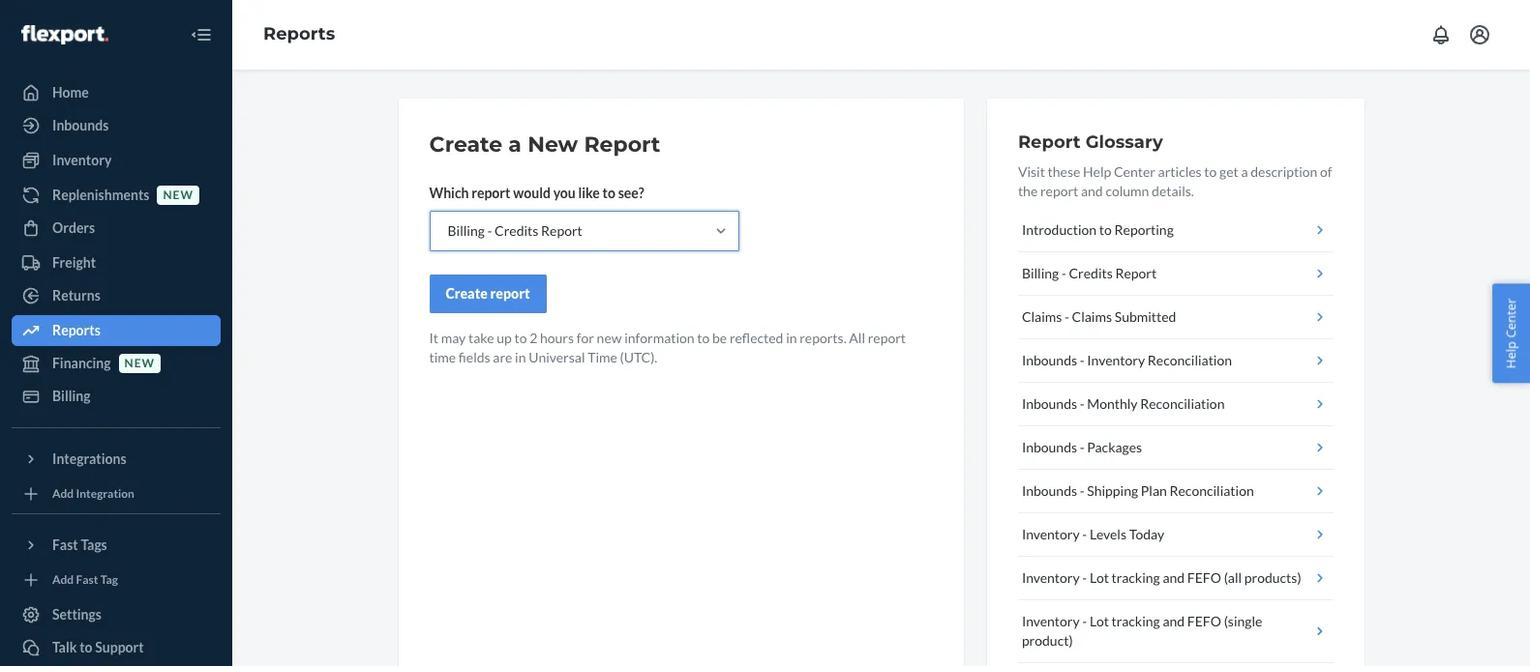 Task type: locate. For each thing, give the bounding box(es) containing it.
inventory - levels today
[[1022, 527, 1165, 543]]

get
[[1220, 164, 1239, 180]]

fast left tag
[[76, 573, 98, 588]]

in
[[786, 330, 797, 347], [515, 349, 526, 366]]

tracking down today
[[1112, 570, 1160, 587]]

inbounds for inbounds - monthly reconciliation
[[1022, 396, 1077, 412]]

1 horizontal spatial center
[[1503, 298, 1520, 338]]

1 vertical spatial billing - credits report
[[1022, 265, 1157, 282]]

inventory for inventory
[[52, 152, 112, 168]]

talk to support
[[52, 640, 144, 656]]

reconciliation down 'inbounds - packages' button
[[1170, 483, 1254, 500]]

returns link
[[12, 281, 221, 312]]

add inside 'link'
[[52, 487, 74, 502]]

credits
[[495, 223, 539, 239], [1069, 265, 1113, 282]]

new
[[163, 188, 194, 203], [597, 330, 622, 347], [124, 357, 155, 371]]

1 vertical spatial credits
[[1069, 265, 1113, 282]]

- for inventory - levels today button
[[1083, 527, 1087, 543]]

1 vertical spatial in
[[515, 349, 526, 366]]

0 horizontal spatial claims
[[1022, 309, 1062, 325]]

1 tracking from the top
[[1112, 570, 1160, 587]]

1 vertical spatial tracking
[[1112, 614, 1160, 630]]

add fast tag link
[[12, 569, 221, 592]]

new up the orders link
[[163, 188, 194, 203]]

to left reporting
[[1100, 222, 1112, 238]]

1 horizontal spatial reports
[[263, 23, 335, 45]]

help center
[[1503, 298, 1520, 369]]

billing down introduction
[[1022, 265, 1059, 282]]

reports link
[[263, 23, 335, 45], [12, 316, 221, 347]]

universal
[[529, 349, 585, 366]]

like
[[578, 185, 600, 201]]

of
[[1320, 164, 1333, 180]]

inventory inside inventory - lot tracking and fefo (single product)
[[1022, 614, 1080, 630]]

inventory - lot tracking and fefo (single product) button
[[1018, 601, 1333, 664]]

1 horizontal spatial reports link
[[263, 23, 335, 45]]

inventory down inventory - levels today
[[1022, 570, 1080, 587]]

(all
[[1224, 570, 1242, 587]]

today
[[1129, 527, 1165, 543]]

and inside visit these help center articles to get a description of the report and column details.
[[1081, 183, 1103, 199]]

billing down which
[[448, 223, 485, 239]]

inventory - lot tracking and fefo (all products)
[[1022, 570, 1302, 587]]

to
[[1205, 164, 1217, 180], [603, 185, 616, 201], [1100, 222, 1112, 238], [514, 330, 527, 347], [697, 330, 710, 347], [80, 640, 92, 656]]

2 lot from the top
[[1090, 614, 1109, 630]]

inventory for inventory - lot tracking and fefo (all products)
[[1022, 570, 1080, 587]]

help
[[1083, 164, 1112, 180], [1503, 341, 1520, 369]]

fast left tags
[[52, 537, 78, 554]]

inbounds down claims - claims submitted
[[1022, 352, 1077, 369]]

flexport logo image
[[21, 25, 108, 44]]

report up the up
[[490, 286, 530, 302]]

levels
[[1090, 527, 1127, 543]]

see?
[[618, 185, 644, 201]]

and left column
[[1081, 183, 1103, 199]]

0 horizontal spatial center
[[1114, 164, 1156, 180]]

lot inside inventory - lot tracking and fefo (single product)
[[1090, 614, 1109, 630]]

0 vertical spatial credits
[[495, 223, 539, 239]]

report right the all
[[868, 330, 906, 347]]

0 horizontal spatial reports link
[[12, 316, 221, 347]]

0 vertical spatial new
[[163, 188, 194, 203]]

tracking
[[1112, 570, 1160, 587], [1112, 614, 1160, 630]]

in right are
[[515, 349, 526, 366]]

and
[[1081, 183, 1103, 199], [1163, 570, 1185, 587], [1163, 614, 1185, 630]]

2 vertical spatial billing
[[52, 388, 91, 405]]

inbounds
[[52, 117, 109, 134], [1022, 352, 1077, 369], [1022, 396, 1077, 412], [1022, 439, 1077, 456], [1022, 483, 1077, 500]]

tracking for (all
[[1112, 570, 1160, 587]]

details.
[[1152, 183, 1194, 199]]

0 vertical spatial reconciliation
[[1148, 352, 1232, 369]]

create for create report
[[446, 286, 488, 302]]

0 vertical spatial center
[[1114, 164, 1156, 180]]

2 horizontal spatial new
[[597, 330, 622, 347]]

lot down inventory - lot tracking and fefo (all products)
[[1090, 614, 1109, 630]]

talk to support button
[[12, 633, 221, 664]]

2 horizontal spatial billing
[[1022, 265, 1059, 282]]

report inside button
[[490, 286, 530, 302]]

inventory for inventory - lot tracking and fefo (single product)
[[1022, 614, 1080, 630]]

and inside inventory - lot tracking and fefo (single product)
[[1163, 614, 1185, 630]]

it
[[429, 330, 439, 347]]

1 lot from the top
[[1090, 570, 1109, 587]]

1 horizontal spatial credits
[[1069, 265, 1113, 282]]

inventory link
[[12, 145, 221, 176]]

reconciliation down claims - claims submitted button
[[1148, 352, 1232, 369]]

lot down inventory - levels today
[[1090, 570, 1109, 587]]

0 horizontal spatial credits
[[495, 223, 539, 239]]

visit
[[1018, 164, 1045, 180]]

replenishments
[[52, 187, 150, 203]]

new inside it may take up to 2 hours for new information to be reflected in reports. all report time fields are in universal time (utc).
[[597, 330, 622, 347]]

1 vertical spatial center
[[1503, 298, 1520, 338]]

new up time
[[597, 330, 622, 347]]

2 claims from the left
[[1072, 309, 1112, 325]]

1 fefo from the top
[[1188, 570, 1222, 587]]

1 vertical spatial help
[[1503, 341, 1520, 369]]

inbounds - inventory reconciliation
[[1022, 352, 1232, 369]]

to right talk
[[80, 640, 92, 656]]

- for inventory - lot tracking and fefo (all products) button
[[1083, 570, 1087, 587]]

0 vertical spatial tracking
[[1112, 570, 1160, 587]]

0 vertical spatial billing - credits report
[[448, 223, 583, 239]]

plan
[[1141, 483, 1167, 500]]

take
[[468, 330, 494, 347]]

inbounds - shipping plan reconciliation
[[1022, 483, 1254, 500]]

0 horizontal spatial new
[[124, 357, 155, 371]]

1 horizontal spatial billing - credits report
[[1022, 265, 1157, 282]]

-
[[487, 223, 492, 239], [1062, 265, 1067, 282], [1065, 309, 1070, 325], [1080, 352, 1085, 369], [1080, 396, 1085, 412], [1080, 439, 1085, 456], [1080, 483, 1085, 500], [1083, 527, 1087, 543], [1083, 570, 1087, 587], [1083, 614, 1087, 630]]

to left get
[[1205, 164, 1217, 180]]

reconciliation
[[1148, 352, 1232, 369], [1141, 396, 1225, 412], [1170, 483, 1254, 500]]

to inside the talk to support button
[[80, 640, 92, 656]]

0 vertical spatial and
[[1081, 183, 1103, 199]]

tracking down inventory - lot tracking and fefo (all products)
[[1112, 614, 1160, 630]]

inbounds for inbounds - inventory reconciliation
[[1022, 352, 1077, 369]]

1 vertical spatial reconciliation
[[1141, 396, 1225, 412]]

talk
[[52, 640, 77, 656]]

reconciliation for inbounds - monthly reconciliation
[[1141, 396, 1225, 412]]

1 horizontal spatial in
[[786, 330, 797, 347]]

0 vertical spatial reports
[[263, 23, 335, 45]]

1 vertical spatial billing
[[1022, 265, 1059, 282]]

report
[[1041, 183, 1079, 199], [472, 185, 511, 201], [490, 286, 530, 302], [868, 330, 906, 347]]

report down you on the left
[[541, 223, 583, 239]]

create up which
[[429, 132, 503, 158]]

reporting
[[1115, 222, 1174, 238]]

tags
[[81, 537, 107, 554]]

to left 2
[[514, 330, 527, 347]]

a left 'new'
[[509, 132, 522, 158]]

0 vertical spatial add
[[52, 487, 74, 502]]

fields
[[459, 349, 490, 366]]

inventory up replenishments
[[52, 152, 112, 168]]

0 vertical spatial help
[[1083, 164, 1112, 180]]

1 vertical spatial fefo
[[1188, 614, 1222, 630]]

fefo for (all
[[1188, 570, 1222, 587]]

0 vertical spatial a
[[509, 132, 522, 158]]

inbounds left the packages on the bottom of page
[[1022, 439, 1077, 456]]

0 horizontal spatial in
[[515, 349, 526, 366]]

report down reporting
[[1116, 265, 1157, 282]]

home link
[[12, 77, 221, 108]]

credits down introduction to reporting
[[1069, 265, 1113, 282]]

are
[[493, 349, 513, 366]]

these
[[1048, 164, 1081, 180]]

0 vertical spatial create
[[429, 132, 503, 158]]

report down these
[[1041, 183, 1079, 199]]

inventory - lot tracking and fefo (all products) button
[[1018, 558, 1333, 601]]

1 vertical spatial reports link
[[12, 316, 221, 347]]

report glossary
[[1018, 132, 1163, 153]]

close navigation image
[[190, 23, 213, 46]]

2 vertical spatial and
[[1163, 614, 1185, 630]]

report
[[584, 132, 661, 158], [1018, 132, 1081, 153], [541, 223, 583, 239], [1116, 265, 1157, 282]]

inventory for inventory - levels today
[[1022, 527, 1080, 543]]

0 vertical spatial billing
[[448, 223, 485, 239]]

1 horizontal spatial new
[[163, 188, 194, 203]]

0 horizontal spatial billing
[[52, 388, 91, 405]]

2 fefo from the top
[[1188, 614, 1222, 630]]

0 horizontal spatial reports
[[52, 322, 100, 339]]

fefo left (single
[[1188, 614, 1222, 630]]

1 horizontal spatial billing
[[448, 223, 485, 239]]

- for billing - credits report button
[[1062, 265, 1067, 282]]

tag
[[100, 573, 118, 588]]

new up billing 'link'
[[124, 357, 155, 371]]

create inside button
[[446, 286, 488, 302]]

billing - credits report
[[448, 223, 583, 239], [1022, 265, 1157, 282]]

0 horizontal spatial help
[[1083, 164, 1112, 180]]

inbounds - monthly reconciliation
[[1022, 396, 1225, 412]]

articles
[[1158, 164, 1202, 180]]

2 vertical spatial new
[[124, 357, 155, 371]]

inbounds - inventory reconciliation button
[[1018, 340, 1333, 383]]

create
[[429, 132, 503, 158], [446, 286, 488, 302]]

add
[[52, 487, 74, 502], [52, 573, 74, 588]]

fast tags
[[52, 537, 107, 554]]

home
[[52, 84, 89, 101]]

fast inside dropdown button
[[52, 537, 78, 554]]

1 vertical spatial lot
[[1090, 614, 1109, 630]]

1 horizontal spatial help
[[1503, 341, 1520, 369]]

description
[[1251, 164, 1318, 180]]

in left reports.
[[786, 330, 797, 347]]

tracking for (single
[[1112, 614, 1160, 630]]

integrations
[[52, 451, 126, 468]]

inbounds down home
[[52, 117, 109, 134]]

billing - credits report down introduction to reporting
[[1022, 265, 1157, 282]]

1 vertical spatial add
[[52, 573, 74, 588]]

fast
[[52, 537, 78, 554], [76, 573, 98, 588]]

lot
[[1090, 570, 1109, 587], [1090, 614, 1109, 630]]

a right get
[[1242, 164, 1248, 180]]

inventory left levels
[[1022, 527, 1080, 543]]

2 add from the top
[[52, 573, 74, 588]]

the
[[1018, 183, 1038, 199]]

for
[[577, 330, 594, 347]]

fefo
[[1188, 570, 1222, 587], [1188, 614, 1222, 630]]

claims left submitted
[[1072, 309, 1112, 325]]

add for add integration
[[52, 487, 74, 502]]

2 tracking from the top
[[1112, 614, 1160, 630]]

inventory up product)
[[1022, 614, 1080, 630]]

1 vertical spatial a
[[1242, 164, 1248, 180]]

all
[[849, 330, 865, 347]]

1 horizontal spatial claims
[[1072, 309, 1112, 325]]

1 vertical spatial new
[[597, 330, 622, 347]]

fefo inside inventory - lot tracking and fefo (single product)
[[1188, 614, 1222, 630]]

0 vertical spatial lot
[[1090, 570, 1109, 587]]

packages
[[1087, 439, 1142, 456]]

- inside button
[[1065, 309, 1070, 325]]

inbounds - packages
[[1022, 439, 1142, 456]]

- inside inventory - lot tracking and fefo (single product)
[[1083, 614, 1087, 630]]

1 vertical spatial create
[[446, 286, 488, 302]]

1 vertical spatial and
[[1163, 570, 1185, 587]]

billing - credits report down would
[[448, 223, 583, 239]]

claims down introduction
[[1022, 309, 1062, 325]]

reports
[[263, 23, 335, 45], [52, 322, 100, 339]]

create up may
[[446, 286, 488, 302]]

add left integration
[[52, 487, 74, 502]]

and down inventory - levels today button
[[1163, 570, 1185, 587]]

0 vertical spatial in
[[786, 330, 797, 347]]

tracking inside inventory - lot tracking and fefo (all products) button
[[1112, 570, 1160, 587]]

help inside visit these help center articles to get a description of the report and column details.
[[1083, 164, 1112, 180]]

would
[[513, 185, 551, 201]]

and for inventory - lot tracking and fefo (single product)
[[1163, 614, 1185, 630]]

inbounds down inbounds - packages
[[1022, 483, 1077, 500]]

and down inventory - lot tracking and fefo (all products) button
[[1163, 614, 1185, 630]]

credits down would
[[495, 223, 539, 239]]

fefo left (all
[[1188, 570, 1222, 587]]

create for create a new report
[[429, 132, 503, 158]]

add for add fast tag
[[52, 573, 74, 588]]

inventory
[[52, 152, 112, 168], [1087, 352, 1145, 369], [1022, 527, 1080, 543], [1022, 570, 1080, 587], [1022, 614, 1080, 630]]

freight
[[52, 255, 96, 271]]

- for claims - claims submitted button
[[1065, 309, 1070, 325]]

tracking inside inventory - lot tracking and fefo (single product)
[[1112, 614, 1160, 630]]

claims
[[1022, 309, 1062, 325], [1072, 309, 1112, 325]]

inbounds up inbounds - packages
[[1022, 396, 1077, 412]]

fast tags button
[[12, 530, 221, 561]]

1 add from the top
[[52, 487, 74, 502]]

reconciliation down inbounds - inventory reconciliation button
[[1141, 396, 1225, 412]]

billing down financing
[[52, 388, 91, 405]]

settings
[[52, 607, 102, 623]]

- for inbounds - monthly reconciliation button
[[1080, 396, 1085, 412]]

1 horizontal spatial a
[[1242, 164, 1248, 180]]

report inside button
[[1116, 265, 1157, 282]]

0 vertical spatial fast
[[52, 537, 78, 554]]

add up settings
[[52, 573, 74, 588]]

0 vertical spatial fefo
[[1188, 570, 1222, 587]]



Task type: describe. For each thing, give the bounding box(es) containing it.
you
[[553, 185, 576, 201]]

shipping
[[1087, 483, 1139, 500]]

visit these help center articles to get a description of the report and column details.
[[1018, 164, 1333, 199]]

up
[[497, 330, 512, 347]]

a inside visit these help center articles to get a description of the report and column details.
[[1242, 164, 1248, 180]]

orders link
[[12, 213, 221, 244]]

- for 'inbounds - packages' button
[[1080, 439, 1085, 456]]

- for inbounds - inventory reconciliation button
[[1080, 352, 1085, 369]]

returns
[[52, 288, 101, 304]]

center inside button
[[1503, 298, 1520, 338]]

financing
[[52, 355, 111, 372]]

inbounds link
[[12, 110, 221, 141]]

open notifications image
[[1430, 23, 1453, 46]]

inventory up monthly
[[1087, 352, 1145, 369]]

open account menu image
[[1469, 23, 1492, 46]]

new for financing
[[124, 357, 155, 371]]

1 vertical spatial fast
[[76, 573, 98, 588]]

create report
[[446, 286, 530, 302]]

add fast tag
[[52, 573, 118, 588]]

(utc).
[[620, 349, 658, 366]]

settings link
[[12, 600, 221, 631]]

and for inventory - lot tracking and fefo (all products)
[[1163, 570, 1185, 587]]

inbounds for inbounds - shipping plan reconciliation
[[1022, 483, 1077, 500]]

introduction to reporting button
[[1018, 209, 1333, 253]]

lot for inventory - lot tracking and fefo (single product)
[[1090, 614, 1109, 630]]

time
[[588, 349, 618, 366]]

integration
[[76, 487, 134, 502]]

inbounds - shipping plan reconciliation button
[[1018, 470, 1333, 514]]

help center button
[[1493, 284, 1530, 383]]

product)
[[1022, 633, 1073, 650]]

glossary
[[1086, 132, 1163, 153]]

inbounds for inbounds - packages
[[1022, 439, 1077, 456]]

which report would you like to see?
[[429, 185, 644, 201]]

integrations button
[[12, 444, 221, 475]]

claims - claims submitted
[[1022, 309, 1177, 325]]

report up see?
[[584, 132, 661, 158]]

- for inbounds - shipping plan reconciliation button at the bottom right of page
[[1080, 483, 1085, 500]]

inbounds for inbounds
[[52, 117, 109, 134]]

(single
[[1224, 614, 1263, 630]]

0 vertical spatial reports link
[[263, 23, 335, 45]]

help inside button
[[1503, 341, 1520, 369]]

claims - claims submitted button
[[1018, 296, 1333, 340]]

report inside it may take up to 2 hours for new information to be reflected in reports. all report time fields are in universal time (utc).
[[868, 330, 906, 347]]

report left would
[[472, 185, 511, 201]]

report up these
[[1018, 132, 1081, 153]]

to inside the "introduction to reporting" button
[[1100, 222, 1112, 238]]

2
[[530, 330, 538, 347]]

to left be
[[697, 330, 710, 347]]

2 vertical spatial reconciliation
[[1170, 483, 1254, 500]]

new
[[528, 132, 578, 158]]

hours
[[540, 330, 574, 347]]

0 horizontal spatial billing - credits report
[[448, 223, 583, 239]]

create a new report
[[429, 132, 661, 158]]

billing inside 'link'
[[52, 388, 91, 405]]

orders
[[52, 220, 95, 236]]

to right like at the left top of the page
[[603, 185, 616, 201]]

billing - credits report inside button
[[1022, 265, 1157, 282]]

column
[[1106, 183, 1149, 199]]

be
[[712, 330, 727, 347]]

inventory - lot tracking and fefo (single product)
[[1022, 614, 1263, 650]]

may
[[441, 330, 466, 347]]

new for replenishments
[[163, 188, 194, 203]]

inbounds - monthly reconciliation button
[[1018, 383, 1333, 427]]

freight link
[[12, 248, 221, 279]]

products)
[[1245, 570, 1302, 587]]

lot for inventory - lot tracking and fefo (all products)
[[1090, 570, 1109, 587]]

add integration link
[[12, 483, 221, 506]]

1 claims from the left
[[1022, 309, 1062, 325]]

credits inside button
[[1069, 265, 1113, 282]]

inbounds - packages button
[[1018, 427, 1333, 470]]

to inside visit these help center articles to get a description of the report and column details.
[[1205, 164, 1217, 180]]

fefo for (single
[[1188, 614, 1222, 630]]

introduction
[[1022, 222, 1097, 238]]

submitted
[[1115, 309, 1177, 325]]

reflected
[[730, 330, 784, 347]]

1 vertical spatial reports
[[52, 322, 100, 339]]

support
[[95, 640, 144, 656]]

billing link
[[12, 381, 221, 412]]

0 horizontal spatial a
[[509, 132, 522, 158]]

billing - credits report button
[[1018, 253, 1333, 296]]

create report button
[[429, 275, 547, 314]]

introduction to reporting
[[1022, 222, 1174, 238]]

reports.
[[800, 330, 847, 347]]

time
[[429, 349, 456, 366]]

reconciliation for inbounds - inventory reconciliation
[[1148, 352, 1232, 369]]

inventory - levels today button
[[1018, 514, 1333, 558]]

it may take up to 2 hours for new information to be reflected in reports. all report time fields are in universal time (utc).
[[429, 330, 906, 366]]

add integration
[[52, 487, 134, 502]]

billing inside button
[[1022, 265, 1059, 282]]

- for "inventory - lot tracking and fefo (single product)" button at the bottom right of page
[[1083, 614, 1087, 630]]

which
[[429, 185, 469, 201]]

information
[[625, 330, 695, 347]]

report inside visit these help center articles to get a description of the report and column details.
[[1041, 183, 1079, 199]]

center inside visit these help center articles to get a description of the report and column details.
[[1114, 164, 1156, 180]]

monthly
[[1087, 396, 1138, 412]]



Task type: vqa. For each thing, say whether or not it's contained in the screenshot.
Your
no



